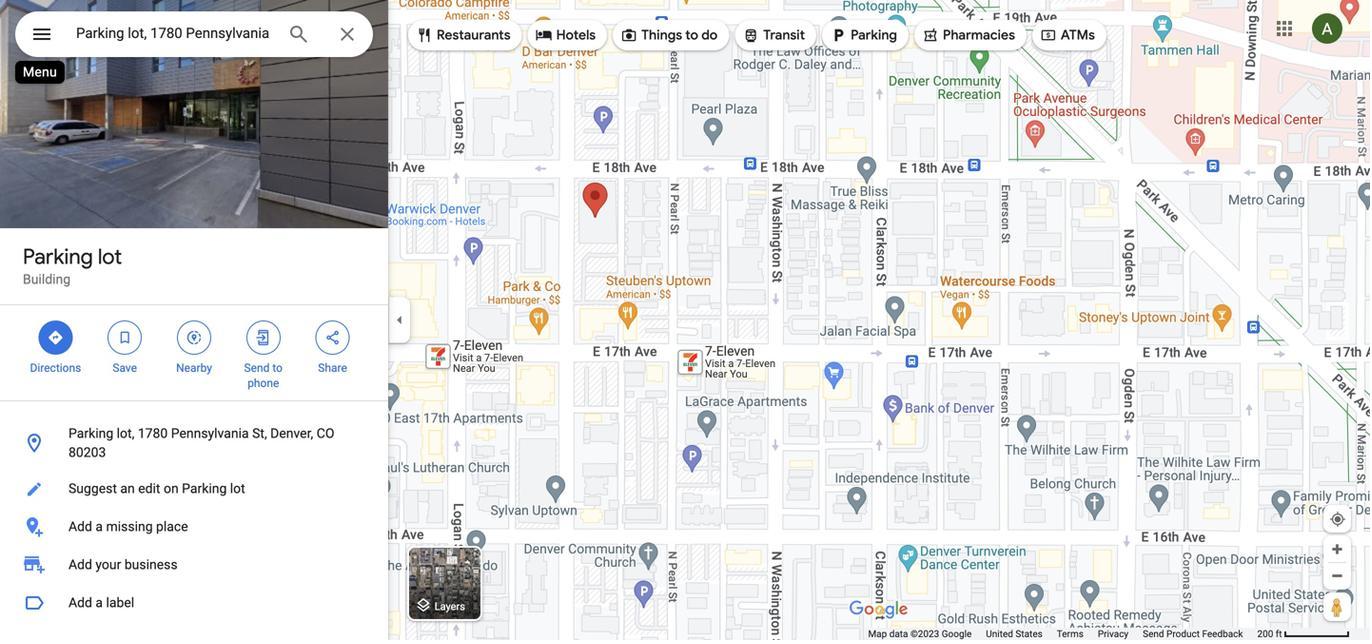 Task type: vqa. For each thing, say whether or not it's contained in the screenshot.
area
no



Task type: describe. For each thing, give the bounding box(es) containing it.
layers
[[435, 601, 465, 613]]

label
[[106, 596, 134, 611]]


[[116, 328, 133, 348]]

footer inside google maps element
[[869, 628, 1258, 641]]

200
[[1258, 629, 1274, 640]]

missing
[[106, 519, 153, 535]]

 button
[[15, 11, 69, 61]]

show your location image
[[1330, 511, 1347, 528]]

an
[[120, 481, 135, 497]]

ft
[[1277, 629, 1283, 640]]

parking lot building
[[23, 244, 122, 288]]

add a missing place button
[[0, 508, 388, 546]]

terms
[[1058, 629, 1084, 640]]

google maps element
[[0, 0, 1371, 641]]

1780
[[138, 426, 168, 442]]

collapse side panel image
[[389, 310, 410, 331]]

feedback
[[1203, 629, 1244, 640]]

pennsylvania
[[171, 426, 249, 442]]

lot inside button
[[230, 481, 245, 497]]

zoom in image
[[1331, 543, 1345, 557]]

add for add a label
[[69, 596, 92, 611]]


[[30, 20, 53, 48]]

show street view coverage image
[[1324, 593, 1352, 622]]

200 ft button
[[1258, 629, 1351, 640]]

share
[[318, 362, 347, 375]]

privacy
[[1099, 629, 1129, 640]]

to inside  things to do
[[686, 27, 699, 44]]

add your business
[[69, 557, 178, 573]]

add your business link
[[0, 546, 388, 585]]

united states button
[[987, 628, 1043, 641]]

map data ©2023 google
[[869, 629, 972, 640]]

save
[[113, 362, 137, 375]]

add a label
[[69, 596, 134, 611]]

200 ft
[[1258, 629, 1283, 640]]

send product feedback button
[[1144, 628, 1244, 641]]

on
[[164, 481, 179, 497]]

actions for parking lot region
[[0, 306, 388, 401]]

 parking
[[830, 25, 898, 46]]

suggest an edit on parking lot button
[[0, 470, 388, 508]]

parking lot, 1780 pennsylvania st, denver, co 80203 button
[[0, 417, 388, 470]]

atms
[[1061, 27, 1096, 44]]

hotels
[[557, 27, 596, 44]]

 search field
[[15, 11, 373, 61]]

a for label
[[96, 596, 103, 611]]

map
[[869, 629, 888, 640]]

business
[[125, 557, 178, 573]]

denver,
[[271, 426, 313, 442]]


[[416, 25, 433, 46]]

send for send to phone
[[244, 362, 270, 375]]


[[923, 25, 940, 46]]

a for missing
[[96, 519, 103, 535]]

google
[[942, 629, 972, 640]]

directions
[[30, 362, 81, 375]]


[[1041, 25, 1058, 46]]

 hotels
[[536, 25, 596, 46]]

product
[[1167, 629, 1201, 640]]

80203
[[69, 445, 106, 461]]

 things to do
[[621, 25, 718, 46]]

building
[[23, 272, 71, 288]]

 transit
[[743, 25, 806, 46]]



Task type: locate. For each thing, give the bounding box(es) containing it.
send for send product feedback
[[1144, 629, 1165, 640]]

parking lot, 1780 pennsylvania st, denver, co 80203
[[69, 426, 335, 461]]

send left product
[[1144, 629, 1165, 640]]

parking inside button
[[182, 481, 227, 497]]

a left label
[[96, 596, 103, 611]]

send inside send to phone
[[244, 362, 270, 375]]

send inside button
[[1144, 629, 1165, 640]]

1 add from the top
[[69, 519, 92, 535]]

3 add from the top
[[69, 596, 92, 611]]

phone
[[248, 377, 279, 390]]

st,
[[252, 426, 267, 442]]

a
[[96, 519, 103, 535], [96, 596, 103, 611]]

to up phone
[[273, 362, 283, 375]]

place
[[156, 519, 188, 535]]

parking up 80203
[[69, 426, 113, 442]]

your
[[96, 557, 121, 573]]

parking inside  parking
[[851, 27, 898, 44]]

1 vertical spatial send
[[1144, 629, 1165, 640]]


[[536, 25, 553, 46]]

do
[[702, 27, 718, 44]]


[[324, 328, 341, 348]]

parking right "on"
[[182, 481, 227, 497]]

privacy button
[[1099, 628, 1129, 641]]

to inside send to phone
[[273, 362, 283, 375]]

0 horizontal spatial send
[[244, 362, 270, 375]]

1 vertical spatial a
[[96, 596, 103, 611]]

1 vertical spatial lot
[[230, 481, 245, 497]]

send product feedback
[[1144, 629, 1244, 640]]


[[830, 25, 847, 46]]

add
[[69, 519, 92, 535], [69, 557, 92, 573], [69, 596, 92, 611]]

suggest an edit on parking lot
[[69, 481, 245, 497]]

1 horizontal spatial lot
[[230, 481, 245, 497]]

suggest
[[69, 481, 117, 497]]

0 vertical spatial add
[[69, 519, 92, 535]]

terms button
[[1058, 628, 1084, 641]]

nearby
[[176, 362, 212, 375]]

transit
[[764, 27, 806, 44]]

None field
[[76, 22, 272, 45]]

edit
[[138, 481, 160, 497]]

 atms
[[1041, 25, 1096, 46]]

pharmacies
[[943, 27, 1016, 44]]

to
[[686, 27, 699, 44], [273, 362, 283, 375]]

none field inside the 'parking lot, 1780 pennsylvania st, denver, co 80203' 'field'
[[76, 22, 272, 45]]

add left label
[[69, 596, 92, 611]]

lot,
[[117, 426, 135, 442]]

add for add a missing place
[[69, 519, 92, 535]]


[[255, 328, 272, 348]]

send up phone
[[244, 362, 270, 375]]

parking right the 
[[851, 27, 898, 44]]

to left do
[[686, 27, 699, 44]]


[[47, 328, 64, 348]]

parking lot main content
[[0, 0, 388, 641]]

0 vertical spatial to
[[686, 27, 699, 44]]

2 add from the top
[[69, 557, 92, 573]]


[[621, 25, 638, 46]]

lot
[[98, 244, 122, 270], [230, 481, 245, 497]]

Parking lot, 1780 Pennsylvania St, Denver, CO 80203 field
[[15, 11, 373, 57]]

footer containing map data ©2023 google
[[869, 628, 1258, 641]]

2 vertical spatial add
[[69, 596, 92, 611]]

 pharmacies
[[923, 25, 1016, 46]]

google account: angela cha  
(angela.cha@adept.ai) image
[[1313, 13, 1343, 44]]

lot up 
[[98, 244, 122, 270]]

states
[[1016, 629, 1043, 640]]

1 vertical spatial to
[[273, 362, 283, 375]]

data
[[890, 629, 909, 640]]

add left your
[[69, 557, 92, 573]]

united states
[[987, 629, 1043, 640]]

1 a from the top
[[96, 519, 103, 535]]

0 vertical spatial lot
[[98, 244, 122, 270]]

co
[[317, 426, 335, 442]]

lot up add a missing place button
[[230, 481, 245, 497]]

zoom out image
[[1331, 569, 1345, 584]]

0 vertical spatial a
[[96, 519, 103, 535]]

2 a from the top
[[96, 596, 103, 611]]

parking inside the 'parking lot building'
[[23, 244, 93, 270]]

add down suggest
[[69, 519, 92, 535]]

things
[[642, 27, 683, 44]]

send to phone
[[244, 362, 283, 390]]

1 vertical spatial add
[[69, 557, 92, 573]]

0 vertical spatial send
[[244, 362, 270, 375]]

0 horizontal spatial lot
[[98, 244, 122, 270]]

add for add your business
[[69, 557, 92, 573]]

add a missing place
[[69, 519, 188, 535]]

0 horizontal spatial to
[[273, 362, 283, 375]]

1 horizontal spatial send
[[1144, 629, 1165, 640]]

parking inside parking lot, 1780 pennsylvania st, denver, co 80203
[[69, 426, 113, 442]]

©2023
[[911, 629, 940, 640]]

add a label button
[[0, 585, 388, 623]]

united
[[987, 629, 1014, 640]]

parking
[[851, 27, 898, 44], [23, 244, 93, 270], [69, 426, 113, 442], [182, 481, 227, 497]]


[[743, 25, 760, 46]]

send
[[244, 362, 270, 375], [1144, 629, 1165, 640]]

footer
[[869, 628, 1258, 641]]


[[186, 328, 203, 348]]

lot inside the 'parking lot building'
[[98, 244, 122, 270]]

restaurants
[[437, 27, 511, 44]]

1 horizontal spatial to
[[686, 27, 699, 44]]

parking up building
[[23, 244, 93, 270]]

 restaurants
[[416, 25, 511, 46]]

a left missing
[[96, 519, 103, 535]]



